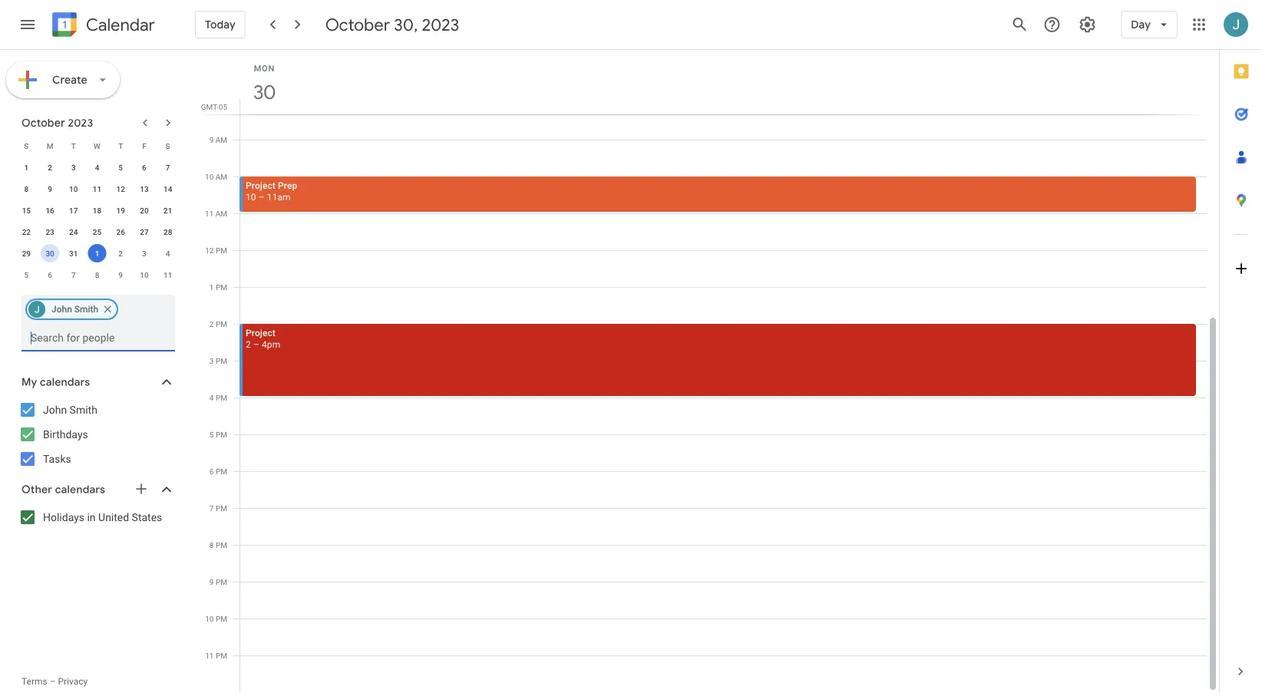 Task type: describe. For each thing, give the bounding box(es) containing it.
project for –
[[246, 180, 276, 191]]

states
[[132, 511, 162, 524]]

4 for the november 4 element
[[166, 249, 170, 258]]

calendars for my calendars
[[40, 375, 90, 389]]

october for october 30, 2023
[[325, 14, 390, 35]]

pm for 4 pm
[[216, 393, 227, 402]]

create
[[52, 73, 87, 87]]

support image
[[1043, 15, 1061, 34]]

create button
[[6, 61, 120, 98]]

pm for 1 pm
[[216, 283, 227, 292]]

2 vertical spatial –
[[50, 676, 56, 687]]

16 element
[[41, 201, 59, 220]]

05
[[219, 102, 227, 111]]

5 for november 5 element
[[24, 270, 29, 279]]

2 t from the left
[[118, 141, 123, 150]]

9 for 9 pm
[[210, 577, 214, 587]]

13
[[140, 184, 149, 193]]

9 pm
[[210, 577, 227, 587]]

7 pm
[[210, 504, 227, 513]]

project 2 – 4pm
[[246, 327, 280, 350]]

november 9 element
[[111, 266, 130, 284]]

10 for 10 pm
[[205, 614, 214, 623]]

november 4 element
[[159, 244, 177, 263]]

november 2 element
[[111, 244, 130, 263]]

15
[[22, 206, 31, 215]]

november 5 element
[[17, 266, 36, 284]]

26
[[116, 227, 125, 236]]

19 element
[[111, 201, 130, 220]]

5 pm
[[210, 430, 227, 439]]

28 element
[[159, 223, 177, 241]]

30,
[[394, 14, 418, 35]]

4 for 4 pm
[[210, 393, 214, 402]]

8 for 8 pm
[[210, 541, 214, 550]]

2 down the m
[[48, 163, 52, 172]]

today button
[[195, 6, 245, 43]]

31 element
[[64, 244, 83, 263]]

16
[[46, 206, 54, 215]]

25 element
[[88, 223, 106, 241]]

30 grid
[[197, 50, 1219, 693]]

11 pm
[[205, 651, 227, 660]]

6 for november 6 element
[[48, 270, 52, 279]]

24
[[69, 227, 78, 236]]

main drawer image
[[18, 15, 37, 34]]

27
[[140, 227, 149, 236]]

11 for 11 pm
[[205, 651, 214, 660]]

gmt-
[[201, 102, 219, 111]]

monday, october 30 element
[[246, 74, 282, 110]]

2 s from the left
[[166, 141, 170, 150]]

11 for the november 11 element
[[164, 270, 172, 279]]

8 for 'november 8' element
[[95, 270, 99, 279]]

calendar heading
[[83, 14, 155, 36]]

in
[[87, 511, 96, 524]]

5 for 5 pm
[[210, 430, 214, 439]]

31
[[69, 249, 78, 258]]

6 for 6 pm
[[210, 467, 214, 476]]

9 am
[[209, 135, 227, 144]]

30 inside "element"
[[46, 249, 54, 258]]

pm for 9 pm
[[216, 577, 227, 587]]

am for 9 am
[[216, 135, 227, 144]]

11 for "11" element
[[93, 184, 101, 193]]

row group containing 1
[[15, 157, 180, 286]]

john smith
[[43, 404, 97, 416]]

3 for november 3 element
[[142, 249, 146, 258]]

pm for 5 pm
[[216, 430, 227, 439]]

my calendars button
[[3, 370, 190, 395]]

privacy link
[[58, 676, 88, 687]]

project for 4pm
[[246, 327, 276, 338]]

23 element
[[41, 223, 59, 241]]

calendars for other calendars
[[55, 483, 105, 497]]

12 for 12
[[116, 184, 125, 193]]

pm for 8 pm
[[216, 541, 227, 550]]

my calendars list
[[3, 398, 190, 471]]

25
[[93, 227, 101, 236]]

my calendars
[[21, 375, 90, 389]]

2 inside project 2 – 4pm
[[246, 339, 251, 350]]

2 down 1 pm
[[210, 319, 214, 329]]

12 pm
[[205, 246, 227, 255]]

calendar element
[[49, 9, 155, 43]]

1 for november 1, today element
[[95, 249, 99, 258]]

october 2023
[[21, 116, 93, 130]]

mon
[[254, 63, 275, 73]]

other calendars button
[[3, 478, 190, 502]]

smith
[[70, 404, 97, 416]]

12 for 12 pm
[[205, 246, 214, 255]]

30 column header
[[240, 50, 1207, 114]]

1 horizontal spatial 6
[[142, 163, 146, 172]]

birthdays
[[43, 428, 88, 441]]

10 for november 10 element
[[140, 270, 149, 279]]

– inside project 2 – 4pm
[[253, 339, 259, 350]]

20
[[140, 206, 149, 215]]

11 am
[[205, 209, 227, 218]]

0 horizontal spatial 3
[[71, 163, 76, 172]]

18 element
[[88, 201, 106, 220]]

holidays in united states
[[43, 511, 162, 524]]

november 10 element
[[135, 266, 153, 284]]

1 horizontal spatial 7
[[166, 163, 170, 172]]

november 3 element
[[135, 244, 153, 263]]

november 11 element
[[159, 266, 177, 284]]

tasks
[[43, 453, 71, 465]]

terms – privacy
[[21, 676, 88, 687]]

row containing s
[[15, 135, 180, 157]]

21
[[164, 206, 172, 215]]

project prep 10 – 11am
[[246, 180, 297, 202]]

10 inside project prep 10 – 11am
[[246, 192, 256, 202]]

29 element
[[17, 244, 36, 263]]

row containing 1
[[15, 157, 180, 178]]

day
[[1131, 18, 1151, 31]]

17
[[69, 206, 78, 215]]

november 1, today element
[[88, 244, 106, 263]]



Task type: locate. For each thing, give the bounding box(es) containing it.
4pm
[[262, 339, 280, 350]]

18
[[93, 206, 101, 215]]

2023 down create at top
[[68, 116, 93, 130]]

3 up 4 pm
[[210, 356, 214, 365]]

0 vertical spatial 1
[[24, 163, 29, 172]]

0 vertical spatial 4
[[95, 163, 99, 172]]

30 element
[[41, 244, 59, 263]]

6 up 7 pm
[[210, 467, 214, 476]]

row group
[[15, 157, 180, 286]]

0 vertical spatial 6
[[142, 163, 146, 172]]

30 inside mon 30
[[252, 79, 274, 105]]

None search field
[[0, 289, 190, 352]]

united
[[98, 511, 129, 524]]

26 element
[[111, 223, 130, 241]]

row
[[15, 135, 180, 157], [15, 157, 180, 178], [15, 178, 180, 200], [15, 200, 180, 221], [15, 221, 180, 243], [15, 243, 180, 264], [15, 264, 180, 286]]

6
[[142, 163, 146, 172], [48, 270, 52, 279], [210, 467, 214, 476]]

11am
[[267, 192, 291, 202]]

pm up 2 pm
[[216, 283, 227, 292]]

2023 right '30,'
[[422, 14, 459, 35]]

other
[[21, 483, 52, 497]]

holidays
[[43, 511, 84, 524]]

2 am from the top
[[216, 172, 227, 181]]

7 pm from the top
[[216, 467, 227, 476]]

1 horizontal spatial 3
[[142, 249, 146, 258]]

27 element
[[135, 223, 153, 241]]

1 horizontal spatial 30
[[252, 79, 274, 105]]

0 vertical spatial project
[[246, 180, 276, 191]]

2
[[48, 163, 52, 172], [119, 249, 123, 258], [210, 319, 214, 329], [246, 339, 251, 350]]

am down 05
[[216, 135, 227, 144]]

row containing 15
[[15, 200, 180, 221]]

0 horizontal spatial 5
[[24, 270, 29, 279]]

pm down "10 pm"
[[216, 651, 227, 660]]

october
[[325, 14, 390, 35], [21, 116, 65, 130]]

0 vertical spatial am
[[216, 135, 227, 144]]

6 down 30 "element"
[[48, 270, 52, 279]]

0 horizontal spatial 6
[[48, 270, 52, 279]]

project
[[246, 180, 276, 191], [246, 327, 276, 338]]

7 down 31 element
[[71, 270, 76, 279]]

settings menu image
[[1078, 15, 1097, 34]]

9 for november 9 element
[[119, 270, 123, 279]]

10 up 17
[[69, 184, 78, 193]]

am up 12 pm
[[216, 209, 227, 218]]

1 vertical spatial –
[[253, 339, 259, 350]]

row containing 22
[[15, 221, 180, 243]]

2 horizontal spatial 5
[[210, 430, 214, 439]]

6 pm from the top
[[216, 430, 227, 439]]

0 horizontal spatial 7
[[71, 270, 76, 279]]

19
[[116, 206, 125, 215]]

mon 30
[[252, 63, 275, 105]]

13 element
[[135, 180, 153, 198]]

calendar
[[86, 14, 155, 36]]

2 vertical spatial 4
[[210, 393, 214, 402]]

3 row from the top
[[15, 178, 180, 200]]

am down 9 am in the top of the page
[[216, 172, 227, 181]]

0 vertical spatial –
[[259, 192, 265, 202]]

7 up 14 element on the top left of the page
[[166, 163, 170, 172]]

11
[[93, 184, 101, 193], [205, 209, 214, 218], [164, 270, 172, 279], [205, 651, 214, 660]]

my
[[21, 375, 37, 389]]

23
[[46, 227, 54, 236]]

21 element
[[159, 201, 177, 220]]

10 for 10 am
[[205, 172, 214, 181]]

7 row from the top
[[15, 264, 180, 286]]

7
[[166, 163, 170, 172], [71, 270, 76, 279], [210, 504, 214, 513]]

1 vertical spatial 2023
[[68, 116, 93, 130]]

pm down 8 pm
[[216, 577, 227, 587]]

8 pm from the top
[[216, 504, 227, 513]]

1 vertical spatial 12
[[205, 246, 214, 255]]

1 horizontal spatial 2023
[[422, 14, 459, 35]]

1 horizontal spatial 4
[[166, 249, 170, 258]]

12
[[116, 184, 125, 193], [205, 246, 214, 255]]

8 up 15 'element'
[[24, 184, 29, 193]]

pm down 3 pm
[[216, 393, 227, 402]]

5 inside 30 grid
[[210, 430, 214, 439]]

october up the m
[[21, 116, 65, 130]]

john
[[43, 404, 67, 416]]

2 vertical spatial 7
[[210, 504, 214, 513]]

0 vertical spatial 5
[[119, 163, 123, 172]]

6 row from the top
[[15, 243, 180, 264]]

22
[[22, 227, 31, 236]]

row down november 1, today element
[[15, 264, 180, 286]]

terms link
[[21, 676, 47, 687]]

t left "f"
[[118, 141, 123, 150]]

1 vertical spatial 3
[[142, 249, 146, 258]]

1 inside 30 grid
[[210, 283, 214, 292]]

row containing 29
[[15, 243, 180, 264]]

3 pm
[[210, 356, 227, 365]]

pm down 9 pm
[[216, 614, 227, 623]]

0 horizontal spatial october
[[21, 116, 65, 130]]

2 horizontal spatial 3
[[210, 356, 214, 365]]

0 horizontal spatial 12
[[116, 184, 125, 193]]

5
[[119, 163, 123, 172], [24, 270, 29, 279], [210, 430, 214, 439]]

10 am
[[205, 172, 227, 181]]

terms
[[21, 676, 47, 687]]

7 up 8 pm
[[210, 504, 214, 513]]

t
[[71, 141, 76, 150], [118, 141, 123, 150]]

30 down 23
[[46, 249, 54, 258]]

2 horizontal spatial 8
[[210, 541, 214, 550]]

calendars up john smith
[[40, 375, 90, 389]]

0 vertical spatial calendars
[[40, 375, 90, 389]]

0 horizontal spatial s
[[24, 141, 29, 150]]

4 pm from the top
[[216, 356, 227, 365]]

pm for 11 pm
[[216, 651, 227, 660]]

8 down november 1, today element
[[95, 270, 99, 279]]

1 vertical spatial calendars
[[55, 483, 105, 497]]

7 for november 7 element
[[71, 270, 76, 279]]

october 2023 grid
[[15, 135, 180, 286]]

selected people list box
[[21, 295, 175, 324]]

15 element
[[17, 201, 36, 220]]

9 down gmt-
[[209, 135, 214, 144]]

s
[[24, 141, 29, 150], [166, 141, 170, 150]]

october for october 2023
[[21, 116, 65, 130]]

5 down "29" element
[[24, 270, 29, 279]]

row up 18 element
[[15, 178, 180, 200]]

29
[[22, 249, 31, 258]]

9
[[209, 135, 214, 144], [48, 184, 52, 193], [119, 270, 123, 279], [210, 577, 214, 587]]

0 vertical spatial 8
[[24, 184, 29, 193]]

–
[[259, 192, 265, 202], [253, 339, 259, 350], [50, 676, 56, 687]]

6 pm
[[210, 467, 227, 476]]

5 up 6 pm
[[210, 430, 214, 439]]

1 horizontal spatial 8
[[95, 270, 99, 279]]

12 pm from the top
[[216, 651, 227, 660]]

privacy
[[58, 676, 88, 687]]

october 30, 2023
[[325, 14, 459, 35]]

7 inside 30 grid
[[210, 504, 214, 513]]

12 inside the 'october 2023' grid
[[116, 184, 125, 193]]

project inside project 2 – 4pm
[[246, 327, 276, 338]]

11 pm from the top
[[216, 614, 227, 623]]

2 row from the top
[[15, 157, 180, 178]]

project inside project prep 10 – 11am
[[246, 180, 276, 191]]

8 down 7 pm
[[210, 541, 214, 550]]

2 horizontal spatial 1
[[210, 283, 214, 292]]

calendars
[[40, 375, 90, 389], [55, 483, 105, 497]]

20 element
[[135, 201, 153, 220]]

calendars up in at bottom
[[55, 483, 105, 497]]

8
[[24, 184, 29, 193], [95, 270, 99, 279], [210, 541, 214, 550]]

f
[[142, 141, 146, 150]]

4 pm
[[210, 393, 227, 402]]

2 vertical spatial 8
[[210, 541, 214, 550]]

9 up 16 element
[[48, 184, 52, 193]]

14 element
[[159, 180, 177, 198]]

november 8 element
[[88, 266, 106, 284]]

row up november 1, today element
[[15, 221, 180, 243]]

1 horizontal spatial 12
[[205, 246, 214, 255]]

prep
[[278, 180, 297, 191]]

1 vertical spatial am
[[216, 172, 227, 181]]

pm for 10 pm
[[216, 614, 227, 623]]

11 element
[[88, 180, 106, 198]]

1 vertical spatial project
[[246, 327, 276, 338]]

pm for 7 pm
[[216, 504, 227, 513]]

24 element
[[64, 223, 83, 241]]

pm up 1 pm
[[216, 246, 227, 255]]

1 horizontal spatial t
[[118, 141, 123, 150]]

pm down 1 pm
[[216, 319, 227, 329]]

john smith, selected option
[[25, 297, 118, 322]]

– inside project prep 10 – 11am
[[259, 192, 265, 202]]

11 down "10 pm"
[[205, 651, 214, 660]]

4 row from the top
[[15, 200, 180, 221]]

3 for 3 pm
[[210, 356, 214, 365]]

2 vertical spatial 6
[[210, 467, 214, 476]]

6 up 13 element
[[142, 163, 146, 172]]

10 up the 11 pm
[[205, 614, 214, 623]]

pm for 6 pm
[[216, 467, 227, 476]]

1 for 1 pm
[[210, 283, 214, 292]]

3 am from the top
[[216, 209, 227, 218]]

2 project from the top
[[246, 327, 276, 338]]

10 element
[[64, 180, 83, 198]]

2 up november 9 element
[[119, 249, 123, 258]]

s left the m
[[24, 141, 29, 150]]

am for 10 am
[[216, 172, 227, 181]]

– left the 4pm
[[253, 339, 259, 350]]

30 cell
[[38, 243, 62, 264]]

4 up "11" element
[[95, 163, 99, 172]]

row up "11" element
[[15, 135, 180, 157]]

0 horizontal spatial 1
[[24, 163, 29, 172]]

1 vertical spatial 4
[[166, 249, 170, 258]]

w
[[94, 141, 101, 150]]

pm for 12 pm
[[216, 246, 227, 255]]

Search for people text field
[[31, 324, 166, 352]]

1 vertical spatial 7
[[71, 270, 76, 279]]

8 inside 30 grid
[[210, 541, 214, 550]]

12 up the 19
[[116, 184, 125, 193]]

2 vertical spatial 1
[[210, 283, 214, 292]]

2 horizontal spatial 6
[[210, 467, 214, 476]]

0 horizontal spatial t
[[71, 141, 76, 150]]

4
[[95, 163, 99, 172], [166, 249, 170, 258], [210, 393, 214, 402]]

1 vertical spatial october
[[21, 116, 65, 130]]

row containing 8
[[15, 178, 180, 200]]

17 element
[[64, 201, 83, 220]]

2 left the 4pm
[[246, 339, 251, 350]]

row down w
[[15, 157, 180, 178]]

am
[[216, 135, 227, 144], [216, 172, 227, 181], [216, 209, 227, 218]]

6 inside 30 grid
[[210, 467, 214, 476]]

9 up "10 pm"
[[210, 577, 214, 587]]

– left '11am'
[[259, 192, 265, 202]]

2 pm
[[210, 319, 227, 329]]

pm down 5 pm
[[216, 467, 227, 476]]

4 down 3 pm
[[210, 393, 214, 402]]

tab list
[[1220, 50, 1262, 650]]

9 down "november 2" element
[[119, 270, 123, 279]]

0 vertical spatial 3
[[71, 163, 76, 172]]

1 horizontal spatial 5
[[119, 163, 123, 172]]

10 up 11 am
[[205, 172, 214, 181]]

5 up 12 element
[[119, 163, 123, 172]]

14
[[164, 184, 172, 193]]

2023
[[422, 14, 459, 35], [68, 116, 93, 130]]

5 row from the top
[[15, 221, 180, 243]]

0 horizontal spatial 4
[[95, 163, 99, 172]]

10 for 10 element
[[69, 184, 78, 193]]

2 vertical spatial am
[[216, 209, 227, 218]]

1 vertical spatial 1
[[95, 249, 99, 258]]

2 vertical spatial 3
[[210, 356, 214, 365]]

pm for 2 pm
[[216, 319, 227, 329]]

0 vertical spatial october
[[325, 14, 390, 35]]

2 pm from the top
[[216, 283, 227, 292]]

1 am from the top
[[216, 135, 227, 144]]

1 vertical spatial 8
[[95, 270, 99, 279]]

0 vertical spatial 7
[[166, 163, 170, 172]]

other calendars
[[21, 483, 105, 497]]

1
[[24, 163, 29, 172], [95, 249, 99, 258], [210, 283, 214, 292]]

1 inside november 1, today element
[[95, 249, 99, 258]]

22 element
[[17, 223, 36, 241]]

1 vertical spatial 6
[[48, 270, 52, 279]]

4 inside 30 grid
[[210, 393, 214, 402]]

row up 25 element
[[15, 200, 180, 221]]

1 pm from the top
[[216, 246, 227, 255]]

9 for 9 am
[[209, 135, 214, 144]]

0 vertical spatial 12
[[116, 184, 125, 193]]

10 pm from the top
[[216, 577, 227, 587]]

row containing 5
[[15, 264, 180, 286]]

pm up 4 pm
[[216, 356, 227, 365]]

11 down 10 am
[[205, 209, 214, 218]]

10 down november 3 element
[[140, 270, 149, 279]]

10 left '11am'
[[246, 192, 256, 202]]

1 pm
[[210, 283, 227, 292]]

3 up 10 element
[[71, 163, 76, 172]]

november 7 element
[[64, 266, 83, 284]]

t right the m
[[71, 141, 76, 150]]

1 row from the top
[[15, 135, 180, 157]]

11 for 11 am
[[205, 209, 214, 218]]

5 inside november 5 element
[[24, 270, 29, 279]]

8 pm
[[210, 541, 227, 550]]

0 horizontal spatial 2023
[[68, 116, 93, 130]]

0 horizontal spatial 8
[[24, 184, 29, 193]]

0 vertical spatial 30
[[252, 79, 274, 105]]

30
[[252, 79, 274, 105], [46, 249, 54, 258]]

november 6 element
[[41, 266, 59, 284]]

12 down 11 am
[[205, 246, 214, 255]]

3 up november 10 element
[[142, 249, 146, 258]]

3
[[71, 163, 76, 172], [142, 249, 146, 258], [210, 356, 214, 365]]

3 pm from the top
[[216, 319, 227, 329]]

1 t from the left
[[71, 141, 76, 150]]

11 up the 18 on the top left of the page
[[93, 184, 101, 193]]

1 vertical spatial 5
[[24, 270, 29, 279]]

5 pm from the top
[[216, 393, 227, 402]]

gmt-05
[[201, 102, 227, 111]]

4 up the november 11 element
[[166, 249, 170, 258]]

pm for 3 pm
[[216, 356, 227, 365]]

pm up 9 pm
[[216, 541, 227, 550]]

1 project from the top
[[246, 180, 276, 191]]

1 down 25 element
[[95, 249, 99, 258]]

pm
[[216, 246, 227, 255], [216, 283, 227, 292], [216, 319, 227, 329], [216, 356, 227, 365], [216, 393, 227, 402], [216, 430, 227, 439], [216, 467, 227, 476], [216, 504, 227, 513], [216, 541, 227, 550], [216, 577, 227, 587], [216, 614, 227, 623], [216, 651, 227, 660]]

12 inside 30 grid
[[205, 246, 214, 255]]

8 inside 'november 8' element
[[95, 270, 99, 279]]

october left '30,'
[[325, 14, 390, 35]]

row down 25 element
[[15, 243, 180, 264]]

10
[[205, 172, 214, 181], [69, 184, 78, 193], [246, 192, 256, 202], [140, 270, 149, 279], [205, 614, 214, 623]]

1 up 15 'element'
[[24, 163, 29, 172]]

m
[[47, 141, 53, 150]]

28
[[164, 227, 172, 236]]

1 horizontal spatial s
[[166, 141, 170, 150]]

2 horizontal spatial 4
[[210, 393, 214, 402]]

12 element
[[111, 180, 130, 198]]

1 vertical spatial 30
[[46, 249, 54, 258]]

7 for 7 pm
[[210, 504, 214, 513]]

project up '11am'
[[246, 180, 276, 191]]

– right terms link at the bottom
[[50, 676, 56, 687]]

2 inside "november 2" element
[[119, 249, 123, 258]]

day button
[[1121, 6, 1178, 43]]

10 pm
[[205, 614, 227, 623]]

1 down 12 pm
[[210, 283, 214, 292]]

add other calendars image
[[134, 481, 149, 497]]

1 s from the left
[[24, 141, 29, 150]]

1 horizontal spatial october
[[325, 14, 390, 35]]

2 vertical spatial 5
[[210, 430, 214, 439]]

11 down the november 4 element
[[164, 270, 172, 279]]

1 cell
[[85, 243, 109, 264]]

project up the 4pm
[[246, 327, 276, 338]]

1 horizontal spatial 1
[[95, 249, 99, 258]]

s right "f"
[[166, 141, 170, 150]]

9 pm from the top
[[216, 541, 227, 550]]

today
[[205, 18, 236, 31]]

pm down 6 pm
[[216, 504, 227, 513]]

0 horizontal spatial 30
[[46, 249, 54, 258]]

am for 11 am
[[216, 209, 227, 218]]

pm up 6 pm
[[216, 430, 227, 439]]

0 vertical spatial 2023
[[422, 14, 459, 35]]

2 horizontal spatial 7
[[210, 504, 214, 513]]

30 down mon
[[252, 79, 274, 105]]



Task type: vqa. For each thing, say whether or not it's contained in the screenshot.
the 20 within the grid
no



